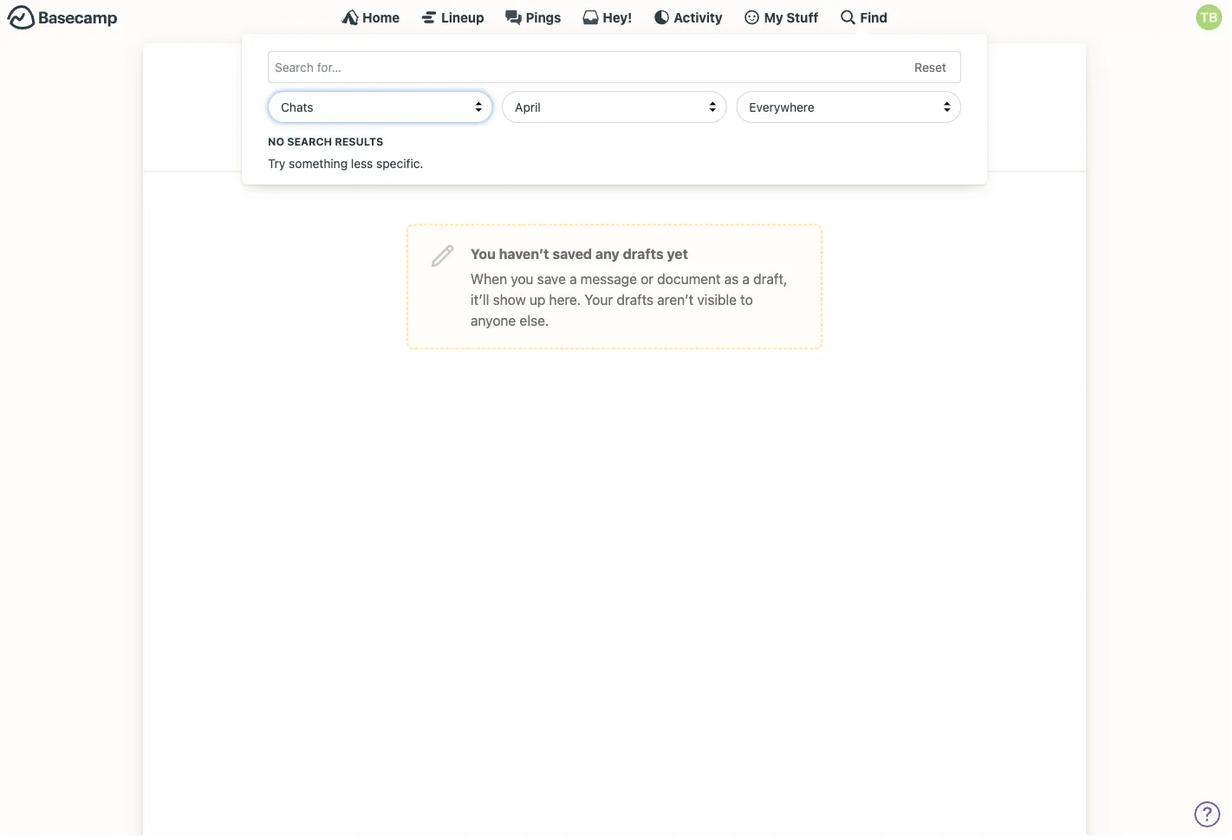 Task type: locate. For each thing, give the bounding box(es) containing it.
activity link
[[653, 9, 723, 26]]

pings
[[526, 10, 561, 25]]

drafts down "or"
[[617, 291, 654, 308]]

aren't
[[657, 291, 694, 308]]

1 vertical spatial drafts
[[617, 291, 654, 308]]

home
[[362, 10, 400, 25]]

1 vertical spatial your
[[585, 291, 613, 308]]

less
[[351, 156, 373, 170]]

save
[[537, 270, 566, 287]]

1 horizontal spatial a
[[742, 270, 750, 287]]

your down tim burton image
[[543, 120, 601, 153]]

tim burton image
[[1196, 4, 1222, 30]]

a right the as
[[742, 270, 750, 287]]

else.
[[520, 312, 549, 328]]

0 horizontal spatial a
[[570, 270, 577, 287]]

0 vertical spatial drafts
[[623, 245, 664, 262]]

drafts
[[623, 245, 664, 262], [617, 291, 654, 308]]

find
[[860, 10, 887, 25]]

a right save
[[570, 270, 577, 287]]

you
[[511, 270, 534, 287]]

drafts
[[607, 120, 686, 153]]

anyone
[[471, 312, 516, 328]]

visible
[[697, 291, 737, 308]]

saved
[[552, 245, 592, 262]]

a
[[570, 270, 577, 287], [742, 270, 750, 287]]

specific.
[[376, 156, 423, 170]]

my stuff
[[764, 10, 819, 25]]

hey! button
[[582, 9, 632, 26]]

any
[[595, 245, 620, 262]]

yet
[[667, 245, 688, 262]]

lineup link
[[421, 9, 484, 26]]

document
[[657, 270, 721, 287]]

as
[[724, 270, 739, 287]]

your inside you haven't saved any drafts yet when you save a message or document as a draft, it'll show up here. your drafts aren't visible to anyone else.
[[585, 291, 613, 308]]

None reset field
[[906, 57, 955, 79]]

lineup
[[441, 10, 484, 25]]

drafts up "or"
[[623, 245, 664, 262]]

to
[[740, 291, 753, 308]]

none reset field inside main element
[[906, 57, 955, 79]]

your
[[543, 120, 601, 153], [585, 291, 613, 308]]

stuff
[[786, 10, 819, 25]]

your down message
[[585, 291, 613, 308]]

tim burton image
[[587, 61, 642, 116]]

my
[[764, 10, 783, 25]]

try
[[268, 156, 286, 170]]

or
[[641, 270, 654, 287]]

haven't
[[499, 245, 549, 262]]



Task type: describe. For each thing, give the bounding box(es) containing it.
draft,
[[753, 270, 787, 287]]

you haven't saved any drafts yet when you save a message or document as a draft, it'll show up here. your drafts aren't visible to anyone else.
[[471, 245, 787, 328]]

main element
[[0, 0, 1229, 185]]

pings button
[[505, 9, 561, 26]]

results
[[335, 135, 383, 148]]

my stuff button
[[743, 9, 819, 26]]

you
[[471, 245, 496, 262]]

2 a from the left
[[742, 270, 750, 287]]

switch accounts image
[[7, 4, 118, 31]]

no
[[268, 135, 284, 148]]

message
[[581, 270, 637, 287]]

no search results try something less specific.
[[268, 135, 423, 170]]

here.
[[549, 291, 581, 308]]

search
[[287, 135, 332, 148]]

it'll
[[471, 291, 489, 308]]

when
[[471, 270, 507, 287]]

hey!
[[603, 10, 632, 25]]

1 a from the left
[[570, 270, 577, 287]]

0 vertical spatial your
[[543, 120, 601, 153]]

show
[[493, 291, 526, 308]]

home link
[[342, 9, 400, 26]]

Search for… search field
[[268, 51, 961, 83]]

up
[[529, 291, 545, 308]]

your drafts
[[543, 120, 686, 153]]

try something less specific. alert
[[268, 134, 961, 172]]

something
[[289, 156, 348, 170]]

activity
[[674, 10, 723, 25]]

find button
[[839, 9, 887, 26]]



Task type: vqa. For each thing, say whether or not it's contained in the screenshot.
TODO icon
no



